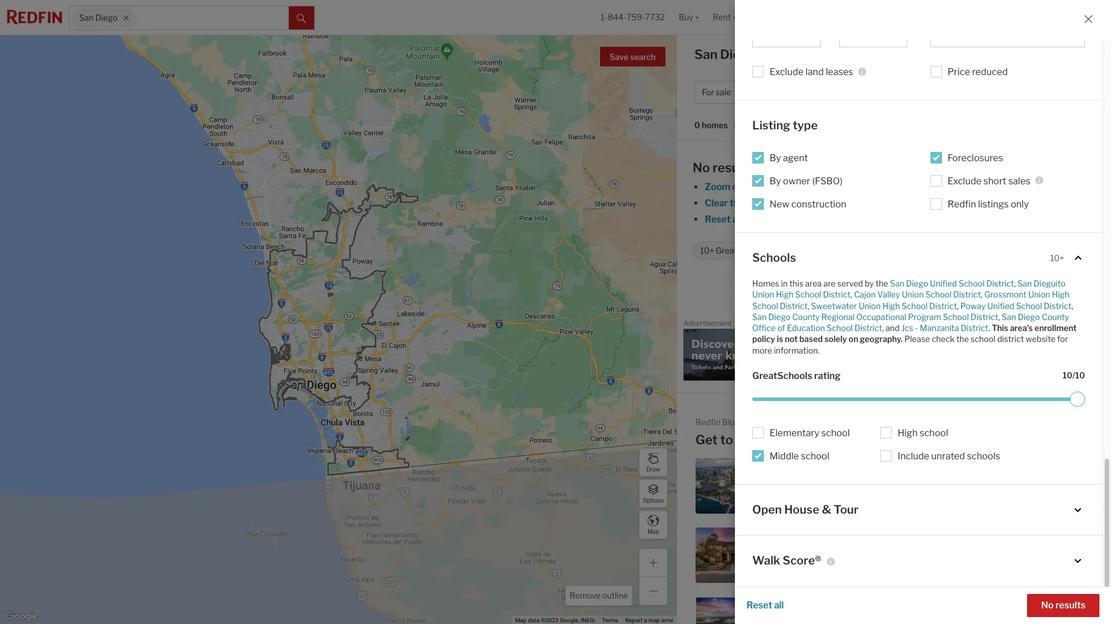 Task type: describe. For each thing, give the bounding box(es) containing it.
results inside button
[[1056, 601, 1086, 612]]

1 vertical spatial luxury
[[820, 562, 845, 570]]

district down poway
[[961, 324, 988, 333]]

exclude for exclude short sales
[[948, 176, 981, 187]]

unified inside sweetwater union high school district , poway unified school district , san diego county regional occupational program school district ,
[[987, 301, 1014, 311]]

the inside please check the school district website for more information.
[[956, 335, 969, 344]]

district up .
[[971, 312, 998, 322]]

inegi
[[581, 618, 595, 624]]

live
[[779, 492, 794, 501]]

san diego county regional occupational program school district link
[[752, 312, 998, 322]]

diego inside "exploring the 6 top luxury home features in san diego that define luxury living"
[[857, 552, 878, 560]]

report for report ad
[[1079, 322, 1097, 328]]

school up poway
[[959, 279, 985, 289]]

county inside sweetwater union high school district , poway unified school district , san diego county regional occupational program school district ,
[[792, 312, 820, 322]]

school up jcs - manzanita district link
[[943, 312, 969, 322]]

grossmont union high school district
[[752, 290, 1070, 311]]

where
[[837, 482, 861, 491]]

reset inside zoom out clear the map boundary reset all filters
[[705, 214, 731, 225]]

san diego, ca homes for sale
[[694, 47, 874, 62]]

district up enrollment
[[1044, 301, 1071, 311]]

about
[[977, 562, 999, 570]]

exclude land leases
[[770, 67, 853, 78]]

in down where
[[840, 492, 846, 501]]

no inside button
[[1041, 601, 1054, 612]]

more
[[752, 346, 772, 356]]

0 horizontal spatial for
[[828, 47, 845, 62]]

open house & tour
[[752, 503, 859, 517]]

jcs
[[901, 324, 913, 333]]

by for by owner (fsbo)
[[770, 176, 781, 187]]

county inside san diego county office of education school district
[[1042, 312, 1069, 322]]

by owner (fsbo)
[[770, 176, 843, 187]]

0 horizontal spatial ca
[[761, 47, 779, 62]]

grossmont
[[984, 290, 1027, 300]]

policy
[[752, 335, 775, 344]]

poway
[[960, 301, 986, 311]]

for sale button
[[694, 81, 753, 104]]

, up enrollment
[[1071, 301, 1073, 311]]

this
[[992, 324, 1008, 333]]

.
[[988, 324, 990, 333]]

leases
[[826, 67, 853, 78]]

agent
[[783, 153, 808, 164]]

and jcs - manzanita district .
[[886, 324, 992, 333]]

reduced
[[972, 67, 1008, 78]]

0 horizontal spatial no
[[693, 160, 710, 175]]

this area's enrollment policy is not based solely on geography.
[[752, 324, 1077, 344]]

, down served
[[851, 290, 854, 300]]

walk
[[752, 555, 780, 568]]

0 horizontal spatial no results
[[693, 160, 755, 175]]

remove san diego image
[[123, 14, 130, 21]]

diego up &
[[818, 492, 839, 501]]

all inside button
[[774, 601, 784, 612]]

filters
[[744, 214, 770, 225]]

report ad
[[1079, 322, 1105, 328]]

school down the cajon valley union school district link
[[902, 301, 928, 311]]

listing type
[[752, 119, 818, 133]]

map data ©2023 google, inegi
[[515, 618, 595, 624]]

a for in
[[805, 606, 809, 614]]

by agent
[[770, 153, 808, 164]]

report a map error link
[[625, 618, 674, 624]]

school inside grossmont union high school district
[[752, 301, 778, 311]]

1 horizontal spatial homes
[[782, 47, 825, 62]]

cajon
[[854, 290, 876, 300]]

10+ for 10+
[[1050, 253, 1064, 263]]

, up this
[[998, 312, 1000, 322]]

ca inside the redfin blog get to know san diego, ca
[[838, 433, 856, 448]]

district down the san diego "link"
[[929, 301, 957, 311]]

san dieguito union high school district
[[752, 279, 1066, 300]]

6 inside "exploring the 6 top luxury home features in san diego that define luxury living"
[[827, 541, 833, 550]]

1 horizontal spatial 10
[[1063, 371, 1072, 381]]

all inside zoom out clear the map boundary reset all filters
[[732, 214, 742, 225]]

open
[[752, 503, 782, 517]]

district up grossmont
[[986, 279, 1014, 289]]

elementary school
[[770, 428, 850, 439]]

draw button
[[639, 448, 668, 477]]

on
[[849, 335, 858, 344]]

diego left remove san diego icon in the left of the page
[[95, 13, 118, 23]]

terms
[[602, 618, 618, 624]]

0 vertical spatial greatschools
[[716, 246, 767, 256]]

save search button
[[600, 47, 665, 67]]

construction
[[791, 199, 846, 210]]

6 inside 6 home remodeling projects to boost your property value in san diego
[[977, 472, 982, 481]]

, left poway
[[957, 301, 959, 311]]

to inside is san diego a good place to live? 10 pros and cons o
[[1070, 611, 1077, 620]]

to inside what is san diego known for? 16 things to love about america's finest city
[[1030, 552, 1038, 560]]

tour
[[834, 503, 859, 517]]

buying a house in san diego? local real estat
[[779, 606, 875, 625]]

to inside the redfin blog get to know san diego, ca
[[720, 433, 733, 448]]

1-844-759-7732
[[601, 12, 665, 22]]

3 list box from the left
[[930, 24, 1085, 47]]

san inside "exploring the 6 top luxury home features in san diego that define luxury living"
[[842, 552, 855, 560]]

america's
[[1001, 562, 1036, 570]]

poway unified school district link
[[960, 301, 1071, 311]]

1 horizontal spatial san diego
[[919, 286, 962, 297]]

homes
[[702, 121, 728, 130]]

sweetwater union high school district , poway unified school district , san diego county regional occupational program school district ,
[[752, 301, 1073, 322]]

7732
[[645, 12, 665, 22]]

what is san diego known for? 16 things to love about america's finest city
[[977, 541, 1076, 570]]

grossmont union high school district link
[[752, 290, 1070, 311]]

diego inside 6 home remodeling projects to boost your property value in san diego
[[1055, 492, 1075, 501]]

, up education
[[808, 301, 811, 311]]

a inside is san diego a good place to live? 10 pros and cons o
[[1022, 611, 1026, 620]]

for inside please check the school district website for more information.
[[1057, 335, 1068, 344]]

exploring
[[779, 541, 813, 550]]

area's
[[1010, 324, 1033, 333]]

reset all
[[746, 601, 784, 612]]

new construction
[[770, 199, 846, 210]]

california link
[[866, 286, 907, 297]]

known
[[1043, 541, 1068, 550]]

sweetwater union high school district link
[[811, 301, 957, 311]]

, up grossmont
[[1014, 279, 1016, 289]]

reset inside 'reset all' button
[[746, 601, 772, 612]]

san diego county office of education school district link
[[752, 312, 1069, 333]]

6 home remodeling projects to boost your property value in san diego link
[[894, 459, 1079, 514]]

occupational
[[856, 312, 906, 322]]

geography.
[[860, 335, 903, 344]]

zoom out clear the map boundary reset all filters
[[705, 182, 809, 225]]

advertisement
[[683, 319, 732, 328]]

1 horizontal spatial redfin
[[826, 286, 854, 297]]

for sale
[[702, 88, 731, 97]]

neighborhoods:
[[779, 482, 835, 491]]

area
[[805, 279, 822, 289]]

2023
[[848, 492, 867, 501]]

san inside san dieguito union high school district
[[1018, 279, 1032, 289]]

in inside 6 home remodeling projects to boost your property value in san diego
[[1032, 492, 1038, 501]]

school inside san diego county office of education school district
[[827, 324, 853, 333]]

san diego unified school district link
[[890, 279, 1014, 289]]

features
[[802, 552, 833, 560]]

diego inside san diego county office of education school district
[[1018, 312, 1040, 322]]

map inside zoom out clear the map boundary reset all filters
[[746, 198, 765, 209]]

1 vertical spatial greatschools
[[752, 371, 812, 382]]

exploring the 6 top luxury home features in san diego that define luxury living
[[779, 541, 878, 570]]

solely
[[824, 335, 847, 344]]

check
[[932, 335, 955, 344]]

map for map
[[647, 529, 659, 536]]

jcs - manzanita district link
[[901, 324, 988, 333]]

of
[[777, 324, 785, 333]]

in right live
[[795, 492, 801, 501]]

diego up the cajon valley union school district link
[[906, 279, 928, 289]]

high school
[[898, 428, 948, 439]]

&
[[822, 503, 831, 517]]

homes in this area are served by the san diego unified school district ,
[[752, 279, 1018, 289]]

high up include
[[898, 428, 918, 439]]

home inside 6 home remodeling projects to boost your property value in san diego
[[984, 472, 1005, 481]]

san inside is san diego a good place to live? 10 pros and cons o
[[985, 611, 999, 620]]

diego inside sweetwater union high school district , poway unified school district , san diego county regional occupational program school district ,
[[768, 312, 791, 322]]

(fsbo)
[[812, 176, 843, 187]]

no results button
[[1027, 595, 1099, 618]]

sales
[[1008, 176, 1030, 187]]

google,
[[560, 618, 579, 624]]

buying a house in san diego? local real estat link
[[696, 598, 880, 625]]

zoom out button
[[704, 182, 747, 193]]

office
[[752, 324, 776, 333]]

manzanita
[[920, 324, 959, 333]]

report for report a map error
[[625, 618, 642, 624]]

0 vertical spatial rating
[[769, 246, 791, 256]]

2 list box from the left
[[839, 24, 907, 47]]

recommended
[[763, 121, 821, 130]]

dieguito
[[1034, 279, 1066, 289]]

in left this
[[781, 279, 788, 289]]



Task type: locate. For each thing, give the bounding box(es) containing it.
things
[[1005, 552, 1029, 560]]

reset all filters button
[[704, 214, 770, 225]]

ad region
[[683, 329, 1105, 381]]

6 home remodeling projects to boost your property value in san diego
[[977, 472, 1075, 501]]

map left data
[[515, 618, 527, 624]]

information.
[[774, 346, 820, 356]]

redfin up 'get'
[[696, 418, 721, 428]]

school inside san dieguito union high school district
[[795, 290, 821, 300]]

1-844-759-7732 link
[[601, 12, 665, 22]]

1 horizontal spatial 6
[[977, 472, 982, 481]]

results up out
[[713, 160, 755, 175]]

0 vertical spatial homes
[[782, 47, 825, 62]]

define
[[795, 562, 818, 570]]

luxury right top
[[849, 541, 873, 550]]

district inside grossmont union high school district
[[780, 301, 808, 311]]

out
[[732, 182, 747, 193]]

0 horizontal spatial home
[[779, 552, 800, 560]]

education
[[787, 324, 825, 333]]

diego, inside the redfin blog get to know san diego, ca
[[797, 433, 835, 448]]

diego up living
[[857, 552, 878, 560]]

no results up 'cons'
[[1041, 601, 1086, 612]]

listing
[[752, 119, 790, 133]]

sort
[[742, 121, 759, 130]]

a left the error
[[644, 618, 647, 624]]

10
[[1063, 371, 1072, 381], [998, 621, 1006, 625]]

unified up cajon valley union school district ,
[[930, 279, 957, 289]]

1 horizontal spatial rating
[[814, 371, 841, 382]]

1 vertical spatial homes
[[752, 279, 779, 289]]

6 up projects
[[977, 472, 982, 481]]

, up poway
[[981, 290, 983, 300]]

0 vertical spatial no results
[[693, 160, 755, 175]]

greatschools down information.
[[752, 371, 812, 382]]

, up geography.
[[882, 324, 886, 333]]

0 vertical spatial 6
[[977, 472, 982, 481]]

high inside sweetwater union high school district , poway unified school district , san diego county regional occupational program school district ,
[[882, 301, 900, 311]]

10+
[[700, 246, 714, 256], [1050, 253, 1064, 263]]

1 vertical spatial no
[[1041, 601, 1054, 612]]

1 vertical spatial exclude
[[948, 176, 981, 187]]

district up poway
[[953, 290, 981, 300]]

middle school
[[770, 451, 829, 462]]

0 horizontal spatial san diego
[[79, 13, 118, 23]]

san inside the redfin blog get to know san diego, ca
[[771, 433, 795, 448]]

redfin inside the redfin blog get to know san diego, ca
[[696, 418, 721, 428]]

remodeling
[[1007, 472, 1049, 481]]

report inside button
[[1079, 322, 1097, 328]]

0 horizontal spatial county
[[792, 312, 820, 322]]

0 horizontal spatial report
[[625, 618, 642, 624]]

redfin listings only
[[948, 199, 1029, 210]]

rating up this
[[769, 246, 791, 256]]

house inside 'buying a house in san diego? local real estat'
[[811, 606, 833, 614]]

10 down enrollment
[[1063, 371, 1072, 381]]

diego, up for sale button
[[720, 47, 758, 62]]

0 vertical spatial luxury
[[849, 541, 873, 550]]

school for elementary school
[[821, 428, 850, 439]]

0 vertical spatial no
[[693, 160, 710, 175]]

0 vertical spatial exclude
[[770, 67, 804, 78]]

district inside san diego county office of education school district
[[854, 324, 882, 333]]

san inside 6 home remodeling projects to boost your property value in san diego
[[1040, 492, 1053, 501]]

outline
[[602, 591, 628, 601]]

1 vertical spatial is
[[998, 541, 1004, 550]]

0 vertical spatial map
[[746, 198, 765, 209]]

to inside 6 home remodeling projects to boost your property value in san diego
[[1009, 482, 1016, 491]]

exclude down foreclosures
[[948, 176, 981, 187]]

/10
[[1072, 371, 1085, 381]]

in down boost
[[1032, 492, 1038, 501]]

google image
[[3, 610, 41, 625]]

district
[[986, 279, 1014, 289], [823, 290, 851, 300], [953, 290, 981, 300], [780, 301, 808, 311], [929, 301, 957, 311], [1044, 301, 1071, 311], [971, 312, 998, 322], [854, 324, 882, 333], [961, 324, 988, 333]]

is down of
[[777, 335, 783, 344]]

sale
[[716, 88, 731, 97]]

6 left top
[[827, 541, 833, 550]]

10+ up dieguito
[[1050, 253, 1064, 263]]

to left the love in the bottom right of the page
[[1030, 552, 1038, 560]]

0 vertical spatial map
[[647, 529, 659, 536]]

living
[[846, 562, 868, 570]]

high down dieguito
[[1052, 290, 1070, 300]]

1 vertical spatial and
[[1026, 621, 1039, 625]]

exclude down san diego, ca homes for sale at the right top
[[770, 67, 804, 78]]

district down the san diego county regional occupational program school district 'link'
[[854, 324, 882, 333]]

to inside 19 popular san diego neighborhoods: where to live in san diego in 2023
[[862, 482, 869, 491]]

1 vertical spatial unified
[[987, 301, 1014, 311]]

this
[[789, 279, 803, 289]]

diego up area's
[[1018, 312, 1040, 322]]

ca
[[761, 47, 779, 62], [838, 433, 856, 448]]

to up 2023
[[862, 482, 869, 491]]

district down this
[[780, 301, 808, 311]]

2 by from the top
[[770, 176, 781, 187]]

city
[[1061, 562, 1076, 570]]

home up projects
[[984, 472, 1005, 481]]

1 vertical spatial for
[[1057, 335, 1068, 344]]

0 vertical spatial report
[[1079, 322, 1097, 328]]

love
[[1039, 552, 1056, 560]]

0 horizontal spatial is
[[777, 335, 783, 344]]

luxury down features
[[820, 562, 845, 570]]

school up office
[[752, 301, 778, 311]]

redfin for only
[[948, 199, 976, 210]]

0 horizontal spatial 10
[[998, 621, 1006, 625]]

0 horizontal spatial 6
[[827, 541, 833, 550]]

and inside is san diego a good place to live? 10 pros and cons o
[[1026, 621, 1039, 625]]

1 vertical spatial results
[[1056, 601, 1086, 612]]

1 horizontal spatial report
[[1079, 322, 1097, 328]]

1 horizontal spatial map
[[746, 198, 765, 209]]

no up zoom
[[693, 160, 710, 175]]

2 county from the left
[[1042, 312, 1069, 322]]

to down blog
[[720, 433, 733, 448]]

san inside 'buying a house in san diego? local real estat'
[[843, 606, 856, 614]]

district up sweetwater
[[823, 290, 851, 300]]

owner
[[783, 176, 810, 187]]

the up features
[[814, 541, 826, 550]]

by left owner
[[770, 176, 781, 187]]

for up leases
[[828, 47, 845, 62]]

type
[[793, 119, 818, 133]]

is inside what is san diego known for? 16 things to love about america's finest city
[[998, 541, 1004, 550]]

ca up exclude land leases
[[761, 47, 779, 62]]

report left ad
[[1079, 322, 1097, 328]]

0 horizontal spatial list box
[[752, 24, 820, 47]]

0 horizontal spatial 10+
[[700, 246, 714, 256]]

in down top
[[834, 552, 840, 560]]

,
[[1014, 279, 1016, 289], [851, 290, 854, 300], [981, 290, 983, 300], [808, 301, 811, 311], [957, 301, 959, 311], [1071, 301, 1073, 311], [998, 312, 1000, 322], [882, 324, 886, 333]]

diego,
[[720, 47, 758, 62], [797, 433, 835, 448]]

ad
[[1098, 322, 1105, 328]]

1 vertical spatial rating
[[814, 371, 841, 382]]

by for by agent
[[770, 153, 781, 164]]

remove outline button
[[566, 587, 632, 606]]

in up real
[[835, 606, 841, 614]]

union
[[752, 290, 774, 300], [902, 290, 924, 300], [1028, 290, 1050, 300], [859, 301, 881, 311]]

1 vertical spatial ca
[[838, 433, 856, 448]]

reset
[[705, 214, 731, 225], [746, 601, 772, 612]]

san inside what is san diego known for? 16 things to love about america's finest city
[[1006, 541, 1019, 550]]

school down regional
[[827, 324, 853, 333]]

1 horizontal spatial luxury
[[849, 541, 873, 550]]

diego inside what is san diego known for? 16 things to love about america's finest city
[[1021, 541, 1041, 550]]

0 horizontal spatial all
[[732, 214, 742, 225]]

county up enrollment
[[1042, 312, 1069, 322]]

in inside "exploring the 6 top luxury home features in san diego that define luxury living"
[[834, 552, 840, 560]]

the right check
[[956, 335, 969, 344]]

0 horizontal spatial map
[[515, 618, 527, 624]]

0 vertical spatial results
[[713, 160, 755, 175]]

open house & tour link
[[752, 503, 1085, 519]]

cons
[[1041, 621, 1059, 625]]

rating down solely
[[814, 371, 841, 382]]

0 vertical spatial and
[[886, 324, 900, 333]]

0 vertical spatial redfin
[[948, 199, 976, 210]]

home up that
[[779, 552, 800, 560]]

0 vertical spatial san diego
[[79, 13, 118, 23]]

-
[[915, 324, 918, 333]]

1 by from the top
[[770, 153, 781, 164]]

1 vertical spatial map
[[648, 618, 660, 624]]

county
[[792, 312, 820, 322], [1042, 312, 1069, 322]]

0 horizontal spatial exclude
[[770, 67, 804, 78]]

middle
[[770, 451, 799, 462]]

san inside sweetwater union high school district , poway unified school district , san diego county regional occupational program school district ,
[[752, 312, 767, 322]]

1 horizontal spatial a
[[805, 606, 809, 614]]

list box up leases
[[839, 24, 907, 47]]

redfin left listings
[[948, 199, 976, 210]]

is san diego a good place to live? 10 pros and cons o
[[977, 611, 1077, 625]]

19 popular san diego neighborhoods: where to live in san diego in 2023
[[779, 472, 869, 501]]

1 vertical spatial map
[[515, 618, 527, 624]]

for?
[[977, 552, 993, 560]]

is inside this area's enrollment policy is not based solely on geography.
[[777, 335, 783, 344]]

map region
[[0, 25, 793, 625]]

0 vertical spatial home
[[984, 472, 1005, 481]]

1 county from the left
[[792, 312, 820, 322]]

include
[[898, 451, 929, 462]]

1 horizontal spatial unified
[[987, 301, 1014, 311]]

map
[[746, 198, 765, 209], [648, 618, 660, 624]]

0 horizontal spatial a
[[644, 618, 647, 624]]

1 vertical spatial san diego
[[919, 286, 962, 297]]

1 vertical spatial 10
[[998, 621, 1006, 625]]

county up education
[[792, 312, 820, 322]]

the inside "exploring the 6 top luxury home features in san diego that define luxury living"
[[814, 541, 826, 550]]

list box
[[752, 24, 820, 47], [839, 24, 907, 47], [930, 24, 1085, 47]]

0 vertical spatial for
[[828, 47, 845, 62]]

1 vertical spatial home
[[779, 552, 800, 560]]

regional
[[821, 312, 855, 322]]

by left agent
[[770, 153, 781, 164]]

diego up pros
[[1000, 611, 1021, 620]]

district inside san dieguito union high school district
[[823, 290, 851, 300]]

get
[[696, 433, 718, 448]]

1 list box from the left
[[752, 24, 820, 47]]

school for middle school
[[801, 451, 829, 462]]

to up value
[[1009, 482, 1016, 491]]

diego up of
[[768, 312, 791, 322]]

10 inside is san diego a good place to live? 10 pros and cons o
[[998, 621, 1006, 625]]

no up 'cons'
[[1041, 601, 1054, 612]]

0 vertical spatial reset
[[705, 214, 731, 225]]

2 horizontal spatial a
[[1022, 611, 1026, 620]]

greatschools down reset all filters "button"
[[716, 246, 767, 256]]

diego up poway
[[937, 286, 962, 297]]

1 horizontal spatial reset
[[746, 601, 772, 612]]

please
[[905, 335, 930, 344]]

1 vertical spatial 6
[[827, 541, 833, 550]]

high inside grossmont union high school district
[[1052, 290, 1070, 300]]

0 vertical spatial all
[[732, 214, 742, 225]]

in
[[781, 279, 788, 289], [795, 492, 801, 501], [840, 492, 846, 501], [1032, 492, 1038, 501], [834, 552, 840, 560], [835, 606, 841, 614]]

0 vertical spatial unified
[[930, 279, 957, 289]]

report ad button
[[1079, 322, 1105, 330]]

is
[[777, 335, 783, 344], [998, 541, 1004, 550]]

map inside "button"
[[647, 529, 659, 536]]

and down good
[[1026, 621, 1039, 625]]

reset left the buying
[[746, 601, 772, 612]]

0 horizontal spatial diego,
[[720, 47, 758, 62]]

1 vertical spatial reset
[[746, 601, 772, 612]]

remove outline
[[570, 591, 628, 601]]

map for map data ©2023 google, inegi
[[515, 618, 527, 624]]

school for high school
[[920, 428, 948, 439]]

real
[[826, 616, 841, 625]]

1 horizontal spatial for
[[1057, 335, 1068, 344]]

0 homes • sort : recommended
[[694, 121, 821, 131]]

school down san diego unified school district link in the top right of the page
[[926, 290, 952, 300]]

diego
[[95, 13, 118, 23], [906, 279, 928, 289], [937, 286, 962, 297], [768, 312, 791, 322], [1018, 312, 1040, 322], [833, 472, 854, 481], [818, 492, 839, 501], [1055, 492, 1075, 501], [1021, 541, 1041, 550], [857, 552, 878, 560], [1000, 611, 1021, 620]]

union inside sweetwater union high school district , poway unified school district , san diego county regional occupational program school district ,
[[859, 301, 881, 311]]

16
[[994, 552, 1003, 560]]

2 horizontal spatial redfin
[[948, 199, 976, 210]]

0 vertical spatial diego,
[[720, 47, 758, 62]]

0 horizontal spatial unified
[[930, 279, 957, 289]]

all left "filters"
[[732, 214, 742, 225]]

house
[[784, 503, 819, 517], [811, 606, 833, 614]]

0 horizontal spatial reset
[[705, 214, 731, 225]]

greatschools
[[716, 246, 767, 256], [752, 371, 812, 382]]

1 vertical spatial house
[[811, 606, 833, 614]]

map up "filters"
[[746, 198, 765, 209]]

your
[[1040, 482, 1057, 491]]

price
[[948, 67, 970, 78]]

1 horizontal spatial and
[[1026, 621, 1039, 625]]

0 horizontal spatial luxury
[[820, 562, 845, 570]]

a up local
[[805, 606, 809, 614]]

results up 'cons'
[[1056, 601, 1086, 612]]

a for error
[[644, 618, 647, 624]]

map left the error
[[648, 618, 660, 624]]

no results inside button
[[1041, 601, 1086, 612]]

1 vertical spatial by
[[770, 176, 781, 187]]

home inside "exploring the 6 top luxury home features in san diego that define luxury living"
[[779, 552, 800, 560]]

:
[[759, 121, 761, 130]]

1 horizontal spatial map
[[647, 529, 659, 536]]

1 horizontal spatial diego,
[[797, 433, 835, 448]]

1 horizontal spatial is
[[998, 541, 1004, 550]]

exclude for exclude land leases
[[770, 67, 804, 78]]

clear the map boundary button
[[704, 198, 809, 209]]

exclude
[[770, 67, 804, 78], [948, 176, 981, 187]]

1 horizontal spatial all
[[774, 601, 784, 612]]

california
[[866, 286, 907, 297]]

buying
[[779, 606, 804, 614]]

foreclosures
[[948, 153, 1003, 164]]

website
[[1026, 335, 1056, 344]]

diego, up middle school
[[797, 433, 835, 448]]

the inside zoom out clear the map boundary reset all filters
[[730, 198, 744, 209]]

0 horizontal spatial map
[[648, 618, 660, 624]]

schools
[[752, 251, 796, 265]]

2 vertical spatial redfin
[[696, 418, 721, 428]]

school down area
[[795, 290, 821, 300]]

diego up where
[[833, 472, 854, 481]]

1 horizontal spatial ca
[[838, 433, 856, 448]]

in inside 'buying a house in san diego? local real estat'
[[835, 606, 841, 614]]

0 vertical spatial house
[[784, 503, 819, 517]]

high down this
[[776, 290, 794, 300]]

2 horizontal spatial list box
[[930, 24, 1085, 47]]

homes up exclude land leases
[[782, 47, 825, 62]]

all up diego?
[[774, 601, 784, 612]]

None range field
[[752, 392, 1085, 407]]

unified down grossmont
[[987, 301, 1014, 311]]

redfin link
[[826, 286, 854, 297]]

high down valley
[[882, 301, 900, 311]]

1 vertical spatial redfin
[[826, 286, 854, 297]]

1 horizontal spatial county
[[1042, 312, 1069, 322]]

school inside please check the school district website for more information.
[[971, 335, 996, 344]]

listings
[[978, 199, 1009, 210]]

diego inside is san diego a good place to live? 10 pros and cons o
[[1000, 611, 1021, 620]]

redfin for get
[[696, 418, 721, 428]]

10 left pros
[[998, 621, 1006, 625]]

0 horizontal spatial redfin
[[696, 418, 721, 428]]

1 vertical spatial no results
[[1041, 601, 1086, 612]]

0 horizontal spatial results
[[713, 160, 755, 175]]

walk score® link
[[752, 554, 1085, 570]]

1 horizontal spatial no results
[[1041, 601, 1086, 612]]

reset all button
[[746, 595, 784, 618]]

by
[[770, 153, 781, 164], [770, 176, 781, 187]]

program
[[908, 312, 941, 322]]

san diego up the program
[[919, 286, 962, 297]]

1 horizontal spatial home
[[984, 472, 1005, 481]]

submit search image
[[297, 14, 306, 23]]

school right elementary
[[821, 428, 850, 439]]

san dieguito union high school district link
[[752, 279, 1066, 300]]

new
[[770, 199, 789, 210]]

school up area's
[[1016, 301, 1042, 311]]

1 vertical spatial all
[[774, 601, 784, 612]]

10+ greatschools rating
[[700, 246, 791, 256]]

ca up where
[[838, 433, 856, 448]]

map down options
[[647, 529, 659, 536]]

union inside san dieguito union high school district
[[752, 290, 774, 300]]

high inside san dieguito union high school district
[[776, 290, 794, 300]]

good
[[1028, 611, 1047, 620]]

10+ for 10+ greatschools rating
[[700, 246, 714, 256]]

a inside 'buying a house in san diego? local real estat'
[[805, 606, 809, 614]]

0 vertical spatial 10
[[1063, 371, 1072, 381]]

to
[[720, 433, 733, 448], [862, 482, 869, 491], [1009, 482, 1016, 491], [1030, 552, 1038, 560], [1070, 611, 1077, 620]]

1 vertical spatial report
[[625, 618, 642, 624]]

1 horizontal spatial 10+
[[1050, 253, 1064, 263]]

union inside grossmont union high school district
[[1028, 290, 1050, 300]]

reset down clear
[[705, 214, 731, 225]]

house up local
[[811, 606, 833, 614]]

place
[[1048, 611, 1068, 620]]

exploring the 6 top luxury home features in san diego that define luxury living link
[[696, 528, 880, 584]]

san inside san diego county office of education school district
[[1002, 312, 1016, 322]]

the right "by"
[[876, 279, 888, 289]]

0 horizontal spatial homes
[[752, 279, 779, 289]]

0 horizontal spatial and
[[886, 324, 900, 333]]

10 /10
[[1063, 371, 1085, 381]]

the up reset all filters "button"
[[730, 198, 744, 209]]



Task type: vqa. For each thing, say whether or not it's contained in the screenshot.
They
no



